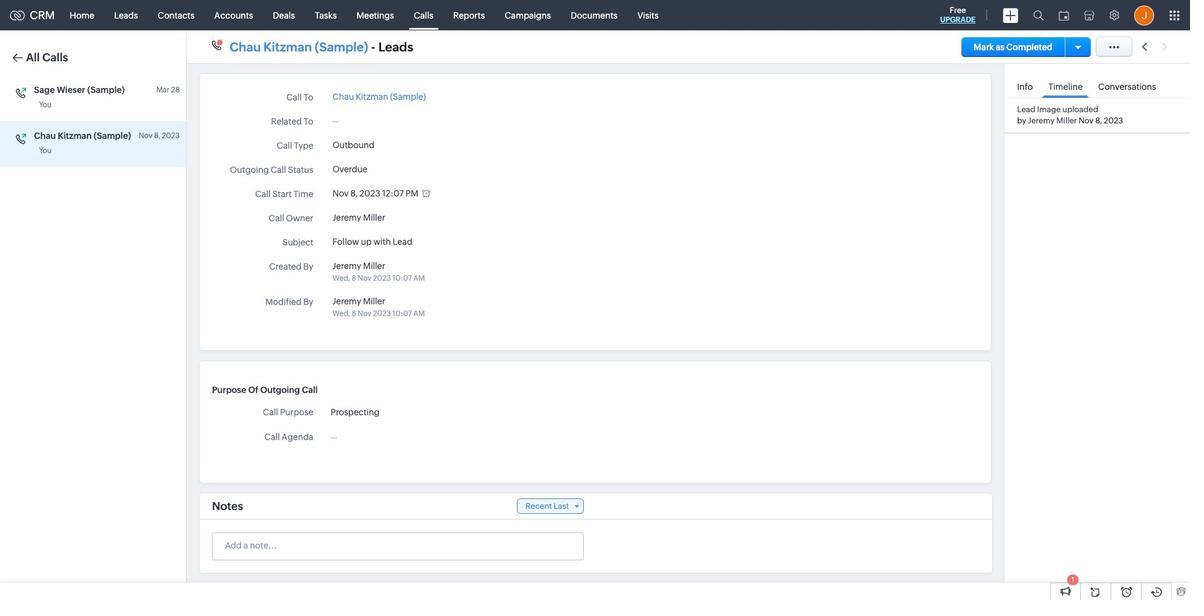 Task type: describe. For each thing, give the bounding box(es) containing it.
profile element
[[1127, 0, 1162, 30]]

previous record image
[[1142, 43, 1147, 51]]

profile image
[[1134, 5, 1154, 25]]



Task type: locate. For each thing, give the bounding box(es) containing it.
next record image
[[1162, 43, 1170, 51]]

search element
[[1026, 0, 1051, 30]]

create menu image
[[1003, 8, 1018, 23]]

logo image
[[10, 10, 25, 20]]

Add a note... field
[[213, 539, 583, 552]]

create menu element
[[995, 0, 1026, 30]]

search image
[[1033, 10, 1044, 20]]

calendar image
[[1059, 10, 1069, 20]]



Task type: vqa. For each thing, say whether or not it's contained in the screenshot.
text box
no



